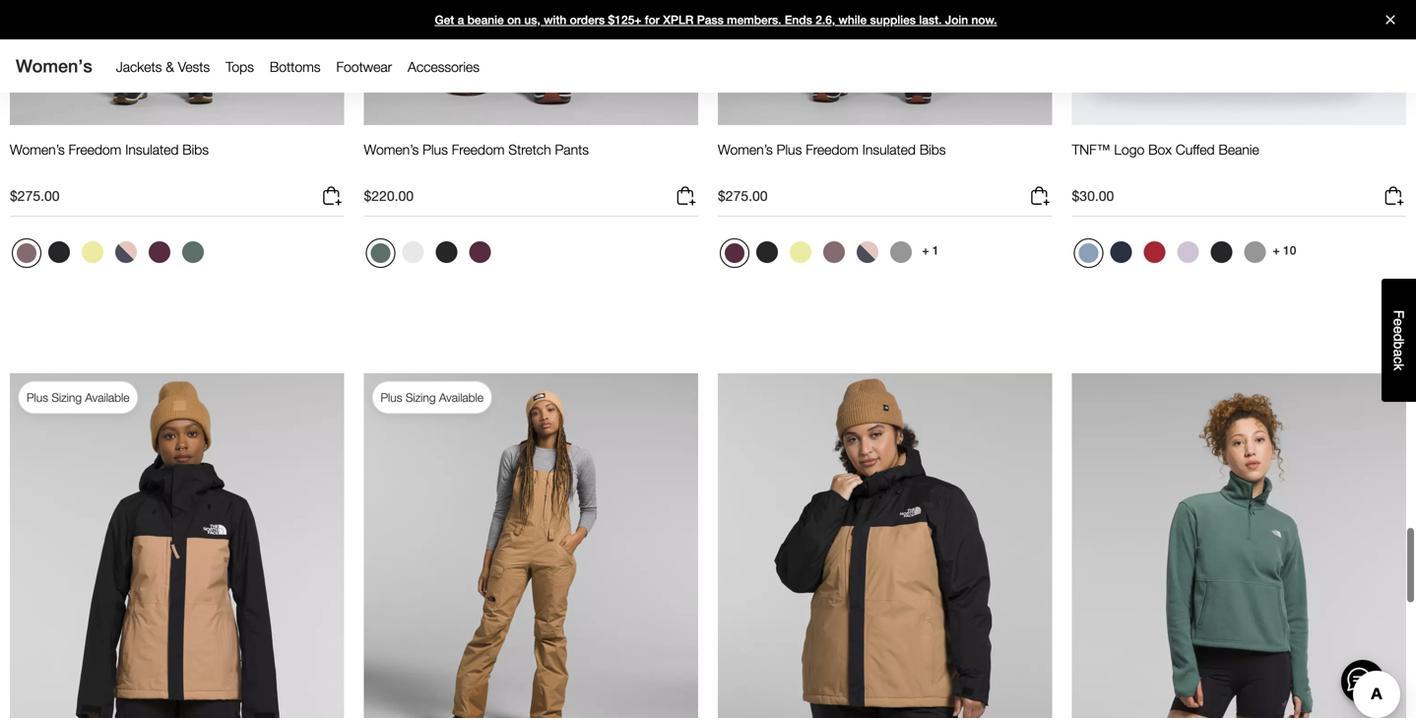 Task type: describe. For each thing, give the bounding box(es) containing it.
+ 1
[[922, 243, 939, 257]]

+ 10
[[1273, 243, 1297, 257]]

0 horizontal spatial boysenberry image
[[149, 241, 170, 263]]

bibs inside "button"
[[182, 141, 209, 158]]

bottoms button
[[262, 54, 328, 80]]

tops button
[[218, 54, 262, 80]]

lavender fog image
[[1177, 241, 1199, 263]]

tnf™
[[1072, 141, 1111, 158]]

jackets & vests button
[[108, 54, 218, 80]]

while
[[839, 13, 867, 27]]

tnf black radio for the left fawn grey snake charmer print image
[[43, 237, 75, 268]]

sizing for women's freedom bibs image
[[406, 391, 436, 404]]

xplr
[[663, 13, 694, 27]]

2 tnf black image from the left
[[436, 241, 458, 263]]

f e e d b a c k button
[[1382, 279, 1416, 402]]

d
[[1391, 334, 1407, 342]]

vests
[[178, 59, 210, 75]]

women's plus freedom insulated bibs button
[[718, 141, 946, 176]]

dark sage image for dark sage radio
[[371, 243, 391, 263]]

women's freedom insulated bibs
[[10, 141, 209, 158]]

tnf™ logo box cuffed beanie image
[[1072, 0, 1406, 125]]

women's plus freedom stretch pants button
[[364, 141, 589, 176]]

tnf black radio for boysenberry image to the right
[[752, 237, 783, 268]]

tnf black image inside radio
[[1211, 241, 1233, 263]]

women's plus freedom insulated bibs
[[718, 141, 946, 158]]

$275.00 for women's plus freedom insulated bibs
[[718, 188, 768, 204]]

1 e from the top
[[1391, 318, 1407, 326]]

tnf medium grey heather image for bibs
[[890, 241, 912, 263]]

women's freedom insulated jacket image
[[10, 373, 344, 718]]

bottoms
[[270, 59, 321, 75]]

b
[[1391, 341, 1407, 349]]

freedom inside "button"
[[69, 141, 121, 158]]

2 e from the top
[[1391, 326, 1407, 334]]

1 horizontal spatial fawn grey snake charmer print image
[[823, 241, 845, 263]]

$125+
[[608, 13, 642, 27]]

accessories
[[408, 59, 480, 75]]

Dark Sage radio
[[177, 237, 209, 268]]

women's alpine polartec® 100 ¼-zip cowl image
[[1072, 373, 1406, 718]]

$220.00
[[364, 188, 414, 204]]

last.
[[919, 13, 942, 27]]

for
[[645, 13, 660, 27]]

0 horizontal spatial fawn grey snake charmer print image
[[17, 243, 36, 263]]

1 horizontal spatial boysenberry radio
[[464, 237, 496, 268]]

now.
[[972, 13, 997, 27]]

get a beanie on us, with orders $125+ for xplr pass members. ends 2.6, while supplies last. join now. link
[[0, 0, 1416, 39]]

beanie
[[467, 13, 504, 27]]

us,
[[524, 13, 541, 27]]

1 horizontal spatial boysenberry image
[[725, 243, 745, 263]]

members.
[[727, 13, 782, 27]]

0 horizontal spatial fawn grey snake charmer print radio
[[12, 238, 41, 268]]

+ for bibs
[[922, 243, 929, 257]]

Summit Navy radio
[[1106, 237, 1137, 268]]

tops
[[226, 59, 254, 75]]

women's freedom insulated bibs button
[[10, 141, 209, 176]]

accessories button
[[400, 54, 487, 80]]

pass
[[697, 13, 724, 27]]

2 horizontal spatial boysenberry radio
[[720, 238, 750, 268]]

f e e d b a c k
[[1391, 310, 1407, 371]]

pink moss faded dye camo print image
[[115, 241, 137, 263]]

3 $choose color$ option group from the left
[[718, 237, 919, 276]]

a inside button
[[1391, 349, 1407, 357]]

freedom for women's plus freedom insulated bibs
[[806, 141, 859, 158]]

1 $choose color$ option group from the left
[[10, 237, 211, 276]]

$275.00 button for insulated
[[718, 184, 1052, 217]]

+ 1 button
[[919, 237, 943, 264]]

$30.00 button
[[1072, 184, 1406, 217]]

jackets
[[116, 59, 162, 75]]

sun sprite radio for 2nd pink moss faded dye camo print "radio" from right
[[77, 237, 108, 268]]

k
[[1391, 364, 1407, 371]]

tnf™ logo box cuffed beanie
[[1072, 141, 1259, 158]]

women's plus freedom insulated jacket image
[[718, 373, 1052, 718]]

close image
[[1378, 15, 1404, 24]]

women's freedom insulated bibs image
[[10, 0, 344, 125]]

1 pink moss faded dye camo print radio from the left
[[110, 237, 142, 268]]

0 vertical spatial a
[[458, 13, 464, 27]]

women's for women's plus freedom insulated bibs
[[718, 141, 773, 158]]

1 horizontal spatial fawn grey snake charmer print radio
[[818, 237, 850, 268]]

TNF Black radio
[[1206, 237, 1238, 268]]



Task type: locate. For each thing, give the bounding box(es) containing it.
2 sizing from the left
[[406, 391, 436, 404]]

+ left 1
[[922, 243, 929, 257]]

available for women's freedom bibs image
[[439, 391, 484, 404]]

dark sage image right pink moss faded dye camo print image
[[182, 241, 204, 263]]

sizing
[[52, 391, 82, 404], [406, 391, 436, 404]]

2 bibs from the left
[[920, 141, 946, 158]]

e up 'd'
[[1391, 318, 1407, 326]]

on
[[507, 13, 521, 27]]

Boysenberry radio
[[144, 237, 175, 268], [464, 237, 496, 268], [720, 238, 750, 268]]

$275.00
[[10, 188, 60, 204], [718, 188, 768, 204]]

2 horizontal spatial tnf black image
[[1211, 241, 1233, 263]]

steel blue image
[[1079, 243, 1099, 263]]

1 horizontal spatial available
[[439, 391, 484, 404]]

+ left the 10
[[1273, 243, 1280, 257]]

tnf black image right lavender fog radio on the right
[[1211, 241, 1233, 263]]

get a beanie on us, with orders $125+ for xplr pass members. ends 2.6, while supplies last. join now.
[[435, 13, 997, 27]]

2 $275.00 button from the left
[[718, 184, 1052, 217]]

2 $choose color$ option group from the left
[[364, 237, 498, 276]]

1 horizontal spatial women's
[[364, 141, 419, 158]]

1 vertical spatial a
[[1391, 349, 1407, 357]]

pink moss faded dye camo print image
[[857, 241, 879, 263]]

plus
[[423, 141, 448, 158], [777, 141, 802, 158], [27, 391, 48, 404], [381, 391, 402, 404]]

$275.00 button up dark sage option
[[10, 184, 344, 217]]

orders
[[570, 13, 605, 27]]

jackets & vests
[[116, 59, 210, 75]]

1 horizontal spatial insulated
[[863, 141, 916, 158]]

0 horizontal spatial boysenberry radio
[[144, 237, 175, 268]]

insulated inside the women's freedom insulated bibs "button"
[[125, 141, 179, 158]]

0 horizontal spatial tnf black image
[[48, 241, 70, 263]]

join
[[945, 13, 968, 27]]

Dark Sage radio
[[366, 238, 395, 268]]

0 horizontal spatial $275.00
[[10, 188, 60, 204]]

tnf black image
[[48, 241, 70, 263], [436, 241, 458, 263], [1211, 241, 1233, 263]]

2 pink moss faded dye camo print radio from the left
[[852, 237, 883, 268]]

0 horizontal spatial dark sage image
[[182, 241, 204, 263]]

2 tnf black radio from the left
[[431, 237, 462, 268]]

0 horizontal spatial $275.00 button
[[10, 184, 344, 217]]

tnf medium grey heather image left the "+ 10" button
[[1244, 241, 1266, 263]]

2.6,
[[816, 13, 835, 27]]

dark sage image for dark sage option
[[182, 241, 204, 263]]

Lavender Fog radio
[[1173, 237, 1204, 268]]

tnf red image
[[1144, 241, 1166, 263]]

0 horizontal spatial plus sizing available
[[27, 391, 129, 404]]

freedom
[[69, 141, 121, 158], [452, 141, 505, 158], [806, 141, 859, 158]]

plus sizing available for women's freedom insulated jacket image
[[27, 391, 129, 404]]

insulated down 'jackets & vests' button
[[125, 141, 179, 158]]

boysenberry radio right gardenia white option
[[464, 237, 496, 268]]

women's
[[16, 56, 92, 76]]

fawn grey snake charmer print radio left sun sprite image
[[12, 238, 41, 268]]

stretch
[[508, 141, 551, 158]]

women's plus freedom insulated bibs image
[[718, 0, 1052, 125]]

fawn grey snake charmer print image
[[823, 241, 845, 263], [17, 243, 36, 263]]

0 horizontal spatial pink moss faded dye camo print radio
[[110, 237, 142, 268]]

0 horizontal spatial tnf black radio
[[43, 237, 75, 268]]

0 horizontal spatial freedom
[[69, 141, 121, 158]]

footwear
[[336, 59, 392, 75]]

10
[[1283, 243, 1297, 257]]

tnf medium grey heather radio for bibs
[[885, 237, 917, 268]]

+
[[922, 243, 929, 257], [1273, 243, 1280, 257]]

3 freedom from the left
[[806, 141, 859, 158]]

3 tnf black image from the left
[[1211, 241, 1233, 263]]

dark sage image
[[182, 241, 204, 263], [371, 243, 391, 263]]

plus sizing available for women's freedom bibs image
[[381, 391, 484, 404]]

gardenia white image
[[402, 241, 424, 263]]

tnf black image left sun sprite image
[[48, 241, 70, 263]]

cuffed
[[1176, 141, 1215, 158]]

1 horizontal spatial tnf medium grey heather image
[[1244, 241, 1266, 263]]

2 horizontal spatial freedom
[[806, 141, 859, 158]]

TNF Black radio
[[43, 237, 75, 268], [431, 237, 462, 268], [752, 237, 783, 268]]

2 sun sprite radio from the left
[[785, 237, 817, 268]]

e
[[1391, 318, 1407, 326], [1391, 326, 1407, 334]]

tnf black image
[[756, 241, 778, 263]]

women's inside "button"
[[10, 141, 65, 158]]

box
[[1149, 141, 1172, 158]]

0 horizontal spatial women's
[[10, 141, 65, 158]]

1 horizontal spatial tnf black radio
[[431, 237, 462, 268]]

0 horizontal spatial sun sprite radio
[[77, 237, 108, 268]]

bibs
[[182, 141, 209, 158], [920, 141, 946, 158]]

plus sizing available
[[27, 391, 129, 404], [381, 391, 484, 404]]

boysenberry radio left tnf black icon at right top
[[720, 238, 750, 268]]

TNF Medium Grey Heather radio
[[885, 237, 917, 268], [1240, 237, 1271, 268]]

logo
[[1114, 141, 1145, 158]]

sun sprite image
[[790, 241, 812, 263]]

insulated inside women's plus freedom insulated bibs button
[[863, 141, 916, 158]]

+ for beanie
[[1273, 243, 1280, 257]]

Fawn Grey Snake Charmer Print radio
[[818, 237, 850, 268], [12, 238, 41, 268]]

$220.00 button
[[364, 184, 698, 217]]

sun sprite radio right tnf black icon at right top
[[785, 237, 817, 268]]

beanie
[[1219, 141, 1259, 158]]

women's
[[10, 141, 65, 158], [364, 141, 419, 158], [718, 141, 773, 158]]

$choose color$ option group
[[10, 237, 211, 276], [364, 237, 498, 276], [718, 237, 919, 276], [1072, 237, 1273, 276]]

a up k
[[1391, 349, 1407, 357]]

tnf medium grey heather radio left the "+ 10" button
[[1240, 237, 1271, 268]]

1 tnf black image from the left
[[48, 241, 70, 263]]

women's plus freedom stretch pants image
[[364, 0, 698, 125]]

1 + from the left
[[922, 243, 929, 257]]

2 + from the left
[[1273, 243, 1280, 257]]

Sun Sprite radio
[[77, 237, 108, 268], [785, 237, 817, 268]]

women's plus freedom stretch pants
[[364, 141, 589, 158]]

1 freedom from the left
[[69, 141, 121, 158]]

2 freedom from the left
[[452, 141, 505, 158]]

2 plus sizing available from the left
[[381, 391, 484, 404]]

available for women's freedom insulated jacket image
[[85, 391, 129, 404]]

1 tnf medium grey heather radio from the left
[[885, 237, 917, 268]]

pink moss faded dye camo print radio right sun sprite image
[[110, 237, 142, 268]]

$275.00 up tnf black icon at right top
[[718, 188, 768, 204]]

1 tnf medium grey heather image from the left
[[890, 241, 912, 263]]

footwear button
[[328, 54, 400, 80]]

+ 10 button
[[1273, 237, 1297, 264]]

1 sizing from the left
[[52, 391, 82, 404]]

insulated down women's plus freedom insulated bibs image
[[863, 141, 916, 158]]

boysenberry image left tnf black icon at right top
[[725, 243, 745, 263]]

1 horizontal spatial freedom
[[452, 141, 505, 158]]

1 tnf black radio from the left
[[43, 237, 75, 268]]

boysenberry image
[[469, 241, 491, 263]]

tnf medium grey heather image for beanie
[[1244, 241, 1266, 263]]

with
[[544, 13, 567, 27]]

1 horizontal spatial plus sizing available
[[381, 391, 484, 404]]

women's freedom bibs image
[[364, 373, 698, 718]]

dark sage image inside radio
[[371, 243, 391, 263]]

boysenberry image right pink moss faded dye camo print image
[[149, 241, 170, 263]]

2 horizontal spatial tnf black radio
[[752, 237, 783, 268]]

2 available from the left
[[439, 391, 484, 404]]

2 tnf medium grey heather image from the left
[[1244, 241, 1266, 263]]

get
[[435, 13, 454, 27]]

tnf medium grey heather radio left + 1 button
[[885, 237, 917, 268]]

3 women's from the left
[[718, 141, 773, 158]]

tnf black radio left sun sprite image
[[43, 237, 75, 268]]

0 horizontal spatial bibs
[[182, 141, 209, 158]]

bibs inside button
[[920, 141, 946, 158]]

a
[[458, 13, 464, 27], [1391, 349, 1407, 357]]

tnf™ logo box cuffed beanie button
[[1072, 141, 1259, 176]]

1
[[933, 243, 939, 257]]

c
[[1391, 357, 1407, 364]]

1 insulated from the left
[[125, 141, 179, 158]]

women's for women's freedom insulated bibs
[[10, 141, 65, 158]]

$275.00 button up pink moss faded dye camo print icon
[[718, 184, 1052, 217]]

sun sprite image
[[82, 241, 103, 263]]

TNF Red radio
[[1139, 237, 1171, 268]]

$275.00 down the women's freedom insulated bibs "button"
[[10, 188, 60, 204]]

1 horizontal spatial sizing
[[406, 391, 436, 404]]

Pink Moss Faded Dye Camo Print radio
[[110, 237, 142, 268], [852, 237, 883, 268]]

0 horizontal spatial insulated
[[125, 141, 179, 158]]

$275.00 button for bibs
[[10, 184, 344, 217]]

1 sun sprite radio from the left
[[77, 237, 108, 268]]

1 bibs from the left
[[182, 141, 209, 158]]

a right get
[[458, 13, 464, 27]]

1 horizontal spatial bibs
[[920, 141, 946, 158]]

supplies
[[870, 13, 916, 27]]

0 horizontal spatial tnf medium grey heather radio
[[885, 237, 917, 268]]

tnf medium grey heather image
[[890, 241, 912, 263], [1244, 241, 1266, 263]]

0 horizontal spatial available
[[85, 391, 129, 404]]

$275.00 for women's freedom insulated bibs
[[10, 188, 60, 204]]

1 horizontal spatial +
[[1273, 243, 1280, 257]]

2 insulated from the left
[[863, 141, 916, 158]]

&
[[166, 59, 174, 75]]

tnf black radio right gardenia white option
[[431, 237, 462, 268]]

1 horizontal spatial a
[[1391, 349, 1407, 357]]

e up b
[[1391, 326, 1407, 334]]

1 horizontal spatial sun sprite radio
[[785, 237, 817, 268]]

Steel Blue radio
[[1074, 238, 1104, 268]]

sun sprite radio left pink moss faded dye camo print image
[[77, 237, 108, 268]]

1 horizontal spatial $275.00
[[718, 188, 768, 204]]

tnf black radio left sun sprite icon
[[752, 237, 783, 268]]

1 horizontal spatial tnf black image
[[436, 241, 458, 263]]

pink moss faded dye camo print radio left + 1 button
[[852, 237, 883, 268]]

fawn grey snake charmer print image left pink moss faded dye camo print icon
[[823, 241, 845, 263]]

2 horizontal spatial women's
[[718, 141, 773, 158]]

$30.00
[[1072, 188, 1114, 204]]

1 $275.00 button from the left
[[10, 184, 344, 217]]

boysenberry radio right pink moss faded dye camo print image
[[144, 237, 175, 268]]

0 horizontal spatial sizing
[[52, 391, 82, 404]]

1 horizontal spatial tnf medium grey heather radio
[[1240, 237, 1271, 268]]

available
[[85, 391, 129, 404], [439, 391, 484, 404]]

Gardenia White radio
[[397, 237, 429, 268]]

women's for women's plus freedom stretch pants
[[364, 141, 419, 158]]

3 tnf black radio from the left
[[752, 237, 783, 268]]

insulated
[[125, 141, 179, 158], [863, 141, 916, 158]]

tnf medium grey heather radio for beanie
[[1240, 237, 1271, 268]]

1 plus sizing available from the left
[[27, 391, 129, 404]]

1 available from the left
[[85, 391, 129, 404]]

summit navy image
[[1111, 241, 1132, 263]]

4 $choose color$ option group from the left
[[1072, 237, 1273, 276]]

sun sprite radio for the right fawn grey snake charmer print "radio"
[[785, 237, 817, 268]]

ends
[[785, 13, 812, 27]]

dark sage image inside option
[[182, 241, 204, 263]]

1 horizontal spatial pink moss faded dye camo print radio
[[852, 237, 883, 268]]

1 horizontal spatial $275.00 button
[[718, 184, 1052, 217]]

2 tnf medium grey heather radio from the left
[[1240, 237, 1271, 268]]

0 horizontal spatial +
[[922, 243, 929, 257]]

1 women's from the left
[[10, 141, 65, 158]]

1 horizontal spatial dark sage image
[[371, 243, 391, 263]]

2 women's from the left
[[364, 141, 419, 158]]

0 horizontal spatial a
[[458, 13, 464, 27]]

0 horizontal spatial tnf medium grey heather image
[[890, 241, 912, 263]]

fawn grey snake charmer print radio left pink moss faded dye camo print icon
[[818, 237, 850, 268]]

fawn grey snake charmer print image left sun sprite image
[[17, 243, 36, 263]]

$275.00 button
[[10, 184, 344, 217], [718, 184, 1052, 217]]

tnf black image right gardenia white option
[[436, 241, 458, 263]]

2 $275.00 from the left
[[718, 188, 768, 204]]

1 $275.00 from the left
[[10, 188, 60, 204]]

f
[[1391, 310, 1407, 318]]

sizing for women's freedom insulated jacket image
[[52, 391, 82, 404]]

freedom for women's plus freedom stretch pants
[[452, 141, 505, 158]]

pants
[[555, 141, 589, 158]]

dark sage image left gardenia white option
[[371, 243, 391, 263]]

boysenberry image
[[149, 241, 170, 263], [725, 243, 745, 263]]

tnf medium grey heather image left + 1 button
[[890, 241, 912, 263]]



Task type: vqa. For each thing, say whether or not it's contained in the screenshot.
THE ALMOND BUTTER BIG ABSTRACT PRINT option
no



